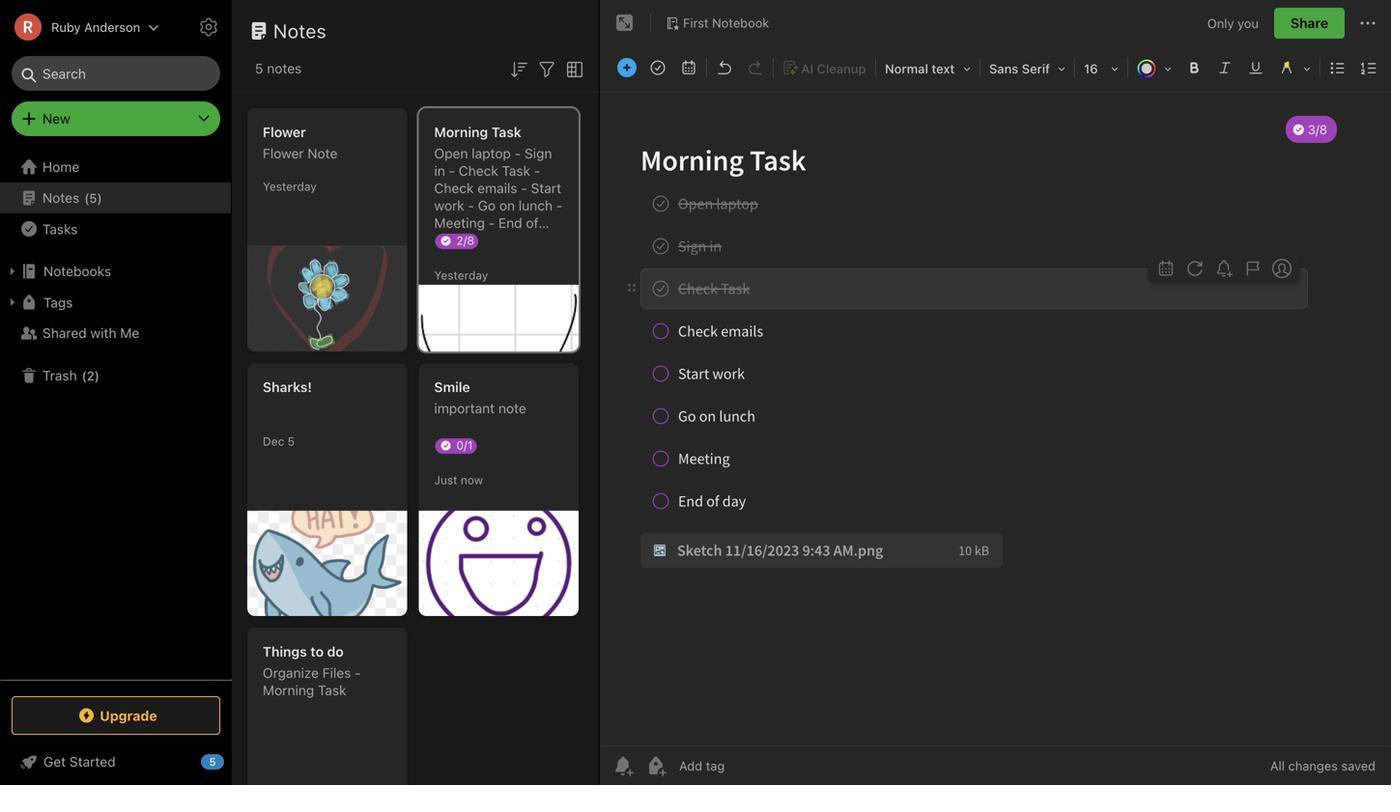 Task type: vqa. For each thing, say whether or not it's contained in the screenshot.
Morning in the the Morning Task Open laptop - Sign in - Check Task - Check emails - Start work - Go on lunch - Meeting - End of day
yes



Task type: describe. For each thing, give the bounding box(es) containing it.
ruby
[[51, 20, 81, 34]]

Help and Learning task checklist field
[[0, 747, 232, 778]]

emails
[[478, 180, 518, 196]]

smile
[[434, 379, 470, 395]]

sans serif
[[990, 61, 1051, 76]]

first notebook button
[[659, 10, 776, 37]]

text
[[932, 61, 955, 76]]

all changes saved
[[1271, 759, 1376, 774]]

share button
[[1275, 8, 1345, 39]]

note
[[499, 401, 527, 417]]

trash ( 2 )
[[43, 368, 99, 384]]

notebooks
[[43, 263, 111, 279]]

expand tags image
[[5, 295, 20, 310]]

( for notes
[[84, 191, 89, 205]]

morning inside morning task open laptop - sign in - check task - check emails - start work - go on lunch - meeting - end of day
[[434, 124, 488, 140]]

work
[[434, 198, 465, 214]]

things
[[263, 644, 307, 660]]

only
[[1208, 16, 1235, 30]]

Sort options field
[[507, 56, 531, 81]]

task image
[[645, 54, 672, 81]]

1 vertical spatial check
[[434, 180, 474, 196]]

- left go
[[468, 198, 474, 214]]

tags button
[[0, 287, 231, 318]]

) for notes
[[97, 191, 102, 205]]

get
[[43, 754, 66, 770]]

5 left "notes"
[[255, 60, 263, 76]]

normal
[[885, 61, 929, 76]]

of
[[526, 215, 539, 231]]

thumbnail image for important note
[[419, 511, 579, 617]]

sign
[[525, 145, 552, 161]]

started
[[69, 754, 116, 770]]

expand notebooks image
[[5, 264, 20, 279]]

tasks button
[[0, 214, 231, 245]]

sharks!
[[263, 379, 312, 395]]

ruby anderson
[[51, 20, 140, 34]]

to
[[311, 644, 324, 660]]

share
[[1291, 15, 1329, 31]]

organize
[[263, 665, 319, 681]]

go
[[478, 198, 496, 214]]

1 vertical spatial task
[[502, 163, 531, 179]]

smile important note
[[434, 379, 527, 417]]

notes
[[267, 60, 302, 76]]

shared with me link
[[0, 318, 231, 349]]

underline image
[[1243, 54, 1270, 81]]

16
[[1084, 61, 1099, 76]]

only you
[[1208, 16, 1259, 30]]

important
[[434, 401, 495, 417]]

notes for notes ( 5 )
[[43, 190, 79, 206]]

day
[[434, 232, 457, 248]]

sans
[[990, 61, 1019, 76]]

Font size field
[[1078, 54, 1126, 82]]

laptop
[[472, 145, 511, 161]]

normal text
[[885, 61, 955, 76]]

0 vertical spatial task
[[492, 124, 522, 140]]

add a reminder image
[[612, 755, 635, 778]]

just
[[434, 474, 458, 487]]

- down go
[[489, 215, 495, 231]]

Insert field
[[613, 54, 642, 81]]

thumbnail image for flower note
[[247, 246, 407, 352]]

2 flower from the top
[[263, 145, 304, 161]]

upgrade
[[100, 708, 157, 724]]

0 vertical spatial check
[[459, 163, 499, 179]]

home
[[43, 159, 79, 175]]

2
[[87, 368, 95, 383]]

1 flower from the top
[[263, 124, 306, 140]]

now
[[461, 474, 483, 487]]

morning task open laptop - sign in - check task - check emails - start work - go on lunch - meeting - end of day
[[434, 124, 563, 248]]

thumbnail image for open laptop - sign in - check task - check emails - start work - go on lunch - meeting - end of day
[[419, 285, 579, 352]]

) for trash
[[95, 368, 99, 383]]

0 horizontal spatial yesterday
[[263, 180, 317, 193]]

Note Editor text field
[[600, 93, 1392, 746]]

click to collapse image
[[225, 750, 239, 773]]

with
[[90, 325, 116, 341]]

open
[[434, 145, 468, 161]]

note window element
[[600, 0, 1392, 786]]

dec 5
[[263, 435, 295, 448]]

do
[[327, 644, 344, 660]]

me
[[120, 325, 139, 341]]

calendar event image
[[676, 54, 703, 81]]



Task type: locate. For each thing, give the bounding box(es) containing it.
5 down home link
[[89, 191, 97, 205]]

More field
[[1385, 54, 1392, 81]]

notes
[[274, 19, 327, 42], [43, 190, 79, 206]]

notes down home
[[43, 190, 79, 206]]

( inside trash ( 2 )
[[82, 368, 87, 383]]

Search text field
[[25, 56, 207, 91]]

all
[[1271, 759, 1285, 774]]

- up lunch
[[521, 180, 528, 196]]

morning down organize
[[263, 683, 314, 699]]

start
[[531, 180, 562, 196]]

Highlight field
[[1272, 54, 1318, 82]]

flower down "notes"
[[263, 124, 306, 140]]

trash
[[43, 368, 77, 384]]

0 horizontal spatial notes
[[43, 190, 79, 206]]

shared
[[43, 325, 87, 341]]

- right "in"
[[449, 163, 455, 179]]

task up emails
[[502, 163, 531, 179]]

1 vertical spatial (
[[82, 368, 87, 383]]

5 left click to collapse icon
[[209, 756, 216, 769]]

thumbnail image
[[247, 246, 407, 352], [419, 285, 579, 352], [247, 511, 407, 617], [419, 511, 579, 617]]

5 notes
[[255, 60, 302, 76]]

upgrade button
[[12, 697, 220, 736]]

add tag image
[[645, 755, 668, 778]]

1 vertical spatial yesterday
[[434, 269, 488, 282]]

Add filters field
[[535, 56, 559, 81]]

1 vertical spatial notes
[[43, 190, 79, 206]]

meeting
[[434, 215, 485, 231]]

More actions field
[[1357, 8, 1380, 39]]

things to do organize files - morning task
[[263, 644, 361, 699]]

task
[[492, 124, 522, 140], [502, 163, 531, 179], [318, 683, 347, 699]]

- right files
[[355, 665, 361, 681]]

numbered list image
[[1356, 54, 1383, 81]]

( for trash
[[82, 368, 87, 383]]

add filters image
[[535, 58, 559, 81]]

notebooks link
[[0, 256, 231, 287]]

notes inside tree
[[43, 190, 79, 206]]

morning inside things to do organize files - morning task
[[263, 683, 314, 699]]

Heading level field
[[879, 54, 978, 82]]

notes ( 5 )
[[43, 190, 102, 206]]

5 inside notes ( 5 )
[[89, 191, 97, 205]]

bulleted list image
[[1325, 54, 1352, 81]]

- down sign
[[534, 163, 541, 179]]

yesterday down 2/8
[[434, 269, 488, 282]]

1 horizontal spatial yesterday
[[434, 269, 488, 282]]

you
[[1238, 16, 1259, 30]]

anderson
[[84, 20, 140, 34]]

0 vertical spatial morning
[[434, 124, 488, 140]]

1 horizontal spatial morning
[[434, 124, 488, 140]]

(
[[84, 191, 89, 205], [82, 368, 87, 383]]

View options field
[[559, 56, 587, 81]]

tree
[[0, 152, 232, 679]]

changes
[[1289, 759, 1338, 774]]

dec
[[263, 435, 284, 448]]

Add tag field
[[678, 758, 822, 775]]

0 horizontal spatial morning
[[263, 683, 314, 699]]

bold image
[[1181, 54, 1208, 81]]

just now
[[434, 474, 483, 487]]

task inside things to do organize files - morning task
[[318, 683, 347, 699]]

first notebook
[[683, 16, 770, 30]]

lunch
[[519, 198, 553, 214]]

0 vertical spatial flower
[[263, 124, 306, 140]]

) right trash
[[95, 368, 99, 383]]

2 vertical spatial task
[[318, 683, 347, 699]]

saved
[[1342, 759, 1376, 774]]

check down laptop
[[459, 163, 499, 179]]

get started
[[43, 754, 116, 770]]

yesterday down "flower flower note"
[[263, 180, 317, 193]]

( inside notes ( 5 )
[[84, 191, 89, 205]]

tags
[[43, 295, 73, 310]]

0/1
[[457, 439, 473, 452]]

5
[[255, 60, 263, 76], [89, 191, 97, 205], [288, 435, 295, 448], [209, 756, 216, 769]]

0 vertical spatial (
[[84, 191, 89, 205]]

( right trash
[[82, 368, 87, 383]]

new
[[43, 111, 70, 127]]

italic image
[[1212, 54, 1239, 81]]

notes for notes
[[274, 19, 327, 42]]

in
[[434, 163, 445, 179]]

morning
[[434, 124, 488, 140], [263, 683, 314, 699]]

serif
[[1022, 61, 1051, 76]]

) down home link
[[97, 191, 102, 205]]

notebook
[[712, 16, 770, 30]]

) inside trash ( 2 )
[[95, 368, 99, 383]]

( down home link
[[84, 191, 89, 205]]

1 vertical spatial morning
[[263, 683, 314, 699]]

- down start
[[557, 198, 563, 214]]

check
[[459, 163, 499, 179], [434, 180, 474, 196]]

5 right the dec
[[288, 435, 295, 448]]

check up work
[[434, 180, 474, 196]]

- left sign
[[515, 145, 521, 161]]

new button
[[12, 101, 220, 136]]

home link
[[0, 152, 232, 183]]

more actions image
[[1357, 12, 1380, 35]]

task down files
[[318, 683, 347, 699]]

) inside notes ( 5 )
[[97, 191, 102, 205]]

Font color field
[[1131, 54, 1179, 82]]

flower
[[263, 124, 306, 140], [263, 145, 304, 161]]

Account field
[[0, 8, 160, 46]]

)
[[97, 191, 102, 205], [95, 368, 99, 383]]

1 horizontal spatial notes
[[274, 19, 327, 42]]

tree containing home
[[0, 152, 232, 679]]

note
[[308, 145, 338, 161]]

yesterday
[[263, 180, 317, 193], [434, 269, 488, 282]]

0 vertical spatial notes
[[274, 19, 327, 42]]

2/8
[[457, 234, 475, 247]]

flower flower note
[[263, 124, 338, 161]]

0 vertical spatial )
[[97, 191, 102, 205]]

undo image
[[711, 54, 738, 81]]

None search field
[[25, 56, 207, 91]]

end
[[499, 215, 523, 231]]

Font family field
[[983, 54, 1073, 82]]

1 vertical spatial flower
[[263, 145, 304, 161]]

- inside things to do organize files - morning task
[[355, 665, 361, 681]]

shared with me
[[43, 325, 139, 341]]

5 inside help and learning task checklist field
[[209, 756, 216, 769]]

first
[[683, 16, 709, 30]]

on
[[500, 198, 515, 214]]

task up laptop
[[492, 124, 522, 140]]

-
[[515, 145, 521, 161], [449, 163, 455, 179], [534, 163, 541, 179], [521, 180, 528, 196], [468, 198, 474, 214], [557, 198, 563, 214], [489, 215, 495, 231], [355, 665, 361, 681]]

flower left note
[[263, 145, 304, 161]]

notes up "notes"
[[274, 19, 327, 42]]

morning up the open
[[434, 124, 488, 140]]

tasks
[[43, 221, 78, 237]]

1 vertical spatial )
[[95, 368, 99, 383]]

0 vertical spatial yesterday
[[263, 180, 317, 193]]

files
[[323, 665, 351, 681]]

expand note image
[[614, 12, 637, 35]]

settings image
[[197, 15, 220, 39]]



